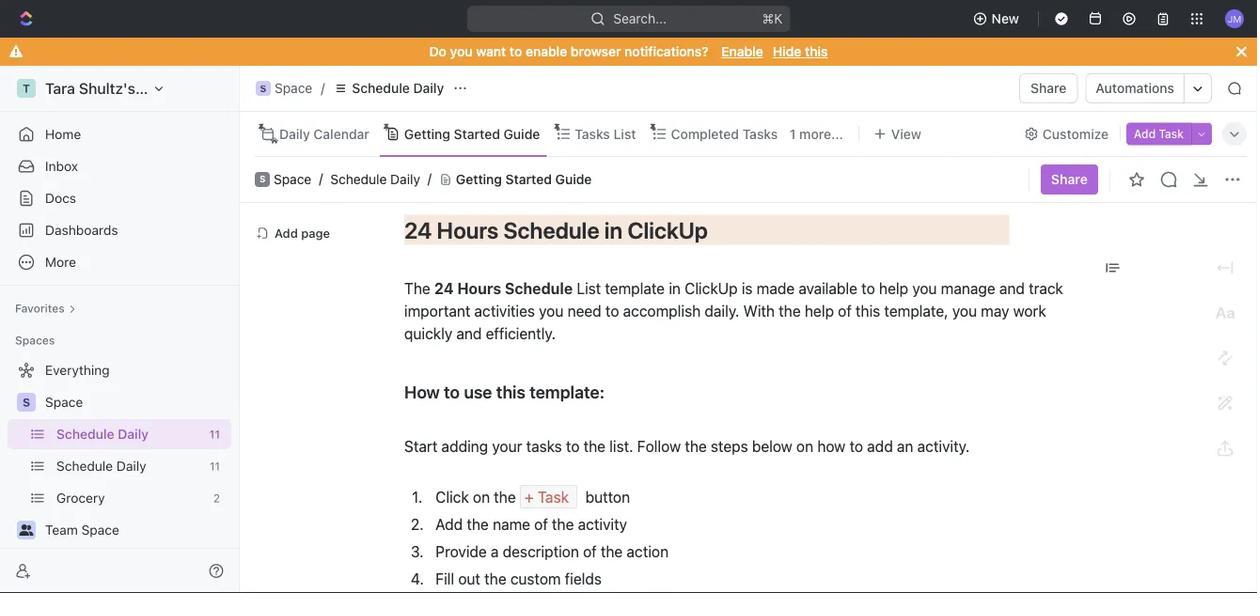 Task type: locate. For each thing, give the bounding box(es) containing it.
the right the out
[[485, 570, 507, 588]]

clickup up template
[[628, 217, 708, 243]]

and down important
[[457, 324, 482, 342]]

space, , element down spaces
[[17, 393, 36, 412]]

jm
[[1228, 13, 1242, 24]]

you down the "manage"
[[953, 302, 977, 320]]

getting started guide down the getting started guide link
[[456, 172, 592, 187]]

hours up activities
[[457, 279, 501, 297]]

0 horizontal spatial list
[[577, 279, 601, 297]]

0 horizontal spatial of
[[534, 515, 548, 533]]

space, , element inside the sidebar navigation
[[17, 393, 36, 412]]

0 vertical spatial of
[[838, 302, 852, 320]]

task
[[1159, 127, 1184, 141], [538, 488, 569, 506]]

24
[[404, 217, 432, 243], [434, 279, 454, 297]]

in inside list template in clickup is made available to help you manage and track important activities you need to accomplish daily. with the help of this template, you may work quickly and efficiently.
[[669, 279, 681, 297]]

2 horizontal spatial this
[[856, 302, 881, 320]]

1 horizontal spatial task
[[1159, 127, 1184, 141]]

24 up important
[[434, 279, 454, 297]]

to left add
[[850, 437, 863, 455]]

schedule daily up grocery at the bottom left of page
[[56, 458, 146, 474]]

1 more...
[[790, 126, 843, 142]]

0 vertical spatial getting
[[404, 126, 450, 142]]

1 horizontal spatial on
[[797, 437, 814, 455]]

2 11 from the top
[[210, 460, 220, 473]]

getting started guide
[[404, 126, 540, 142], [456, 172, 592, 187]]

more
[[45, 254, 76, 270]]

0 vertical spatial started
[[454, 126, 500, 142]]

space, , element left /
[[256, 81, 271, 96]]

in up "accomplish" at bottom
[[669, 279, 681, 297]]

0 horizontal spatial tasks
[[575, 126, 610, 142]]

this right use
[[496, 382, 526, 402]]

1 vertical spatial space link
[[45, 387, 228, 418]]

space link up 'add page'
[[274, 172, 312, 188]]

0 horizontal spatial task
[[538, 488, 569, 506]]

2 vertical spatial this
[[496, 382, 526, 402]]

1 vertical spatial share
[[1051, 172, 1088, 187]]

of up the description
[[534, 515, 548, 533]]

schedule daily
[[352, 80, 444, 96], [330, 172, 420, 187], [56, 427, 149, 442], [56, 458, 146, 474]]

list.
[[610, 437, 633, 455]]

1 vertical spatial this
[[856, 302, 881, 320]]

space down daily calendar 'link'
[[274, 172, 312, 187]]

⌘k
[[762, 11, 783, 26]]

to right available
[[862, 279, 875, 297]]

may
[[981, 302, 1010, 320]]

1 horizontal spatial 24
[[434, 279, 454, 297]]

0 vertical spatial help
[[879, 279, 909, 297]]

schedule
[[352, 80, 410, 96], [330, 172, 387, 187], [504, 217, 600, 243], [505, 279, 573, 297], [56, 427, 114, 442], [56, 458, 113, 474]]

0 horizontal spatial 24
[[404, 217, 432, 243]]

list left completed
[[614, 126, 636, 142]]

0 vertical spatial 11
[[209, 428, 220, 441]]

available
[[799, 279, 858, 297]]

add left the page
[[275, 226, 298, 240]]

1 vertical spatial in
[[669, 279, 681, 297]]

your
[[492, 437, 522, 455]]

everything link
[[8, 355, 228, 386]]

how
[[818, 437, 846, 455]]

1 vertical spatial started
[[506, 172, 552, 187]]

tree
[[8, 355, 231, 593]]

1 vertical spatial add
[[275, 226, 298, 240]]

1 vertical spatial getting
[[456, 172, 502, 187]]

add for add page
[[275, 226, 298, 240]]

0 vertical spatial task
[[1159, 127, 1184, 141]]

schedule daily down calendar
[[330, 172, 420, 187]]

1 horizontal spatial in
[[669, 279, 681, 297]]

clickup up daily.
[[685, 279, 738, 297]]

task down automations button
[[1159, 127, 1184, 141]]

tasks down browser
[[575, 126, 610, 142]]

share down 'customize' button
[[1051, 172, 1088, 187]]

1 horizontal spatial help
[[879, 279, 909, 297]]

2 vertical spatial s
[[23, 396, 30, 409]]

tasks
[[526, 437, 562, 455]]

the left +
[[494, 488, 516, 506]]

the down made
[[779, 302, 801, 320]]

notifications?
[[625, 44, 709, 59]]

grocery
[[56, 490, 105, 506]]

1 vertical spatial 11
[[210, 460, 220, 473]]

getting down the getting started guide link
[[456, 172, 502, 187]]

1 horizontal spatial space, , element
[[256, 81, 271, 96]]

accomplish
[[623, 302, 701, 320]]

add page
[[275, 226, 330, 240]]

2 tasks from the left
[[743, 126, 778, 142]]

completed tasks link
[[667, 121, 778, 147]]

add down automations button
[[1134, 127, 1156, 141]]

grocery link
[[56, 483, 206, 513]]

1 vertical spatial list
[[577, 279, 601, 297]]

1 horizontal spatial tasks
[[743, 126, 778, 142]]

on inside click on the + task button add the name of the activity provide a description of the action fill out the custom fields
[[473, 488, 490, 506]]

you left need at the left bottom of page
[[539, 302, 564, 320]]

0 vertical spatial share
[[1031, 80, 1067, 96]]

started down the getting started guide link
[[506, 172, 552, 187]]

on left how
[[797, 437, 814, 455]]

1 vertical spatial and
[[457, 324, 482, 342]]

0 horizontal spatial add
[[275, 226, 298, 240]]

everything
[[45, 363, 110, 378]]

space link down 'everything' link
[[45, 387, 228, 418]]

0 vertical spatial list
[[614, 126, 636, 142]]

the down activity
[[601, 542, 623, 560]]

help up template,
[[879, 279, 909, 297]]

2 vertical spatial of
[[583, 542, 597, 560]]

a
[[491, 542, 499, 560]]

tara shultz's workspace
[[45, 79, 217, 97]]

guide left tasks list link
[[504, 126, 540, 142]]

space inside the team space link
[[81, 522, 119, 538]]

browser
[[571, 44, 621, 59]]

getting down do
[[404, 126, 450, 142]]

shultz's
[[79, 79, 135, 97]]

template:
[[530, 382, 605, 402]]

1 horizontal spatial guide
[[555, 172, 592, 187]]

started
[[454, 126, 500, 142], [506, 172, 552, 187]]

list inside list template in clickup is made available to help you manage and track important activities you need to accomplish daily. with the help of this template, you may work quickly and efficiently.
[[577, 279, 601, 297]]

to right want
[[510, 44, 522, 59]]

this
[[805, 44, 828, 59], [856, 302, 881, 320], [496, 382, 526, 402]]

0 horizontal spatial space, , element
[[17, 393, 36, 412]]

1 vertical spatial s
[[260, 175, 265, 185]]

and up may
[[1000, 279, 1025, 297]]

made
[[757, 279, 795, 297]]

2 horizontal spatial of
[[838, 302, 852, 320]]

11
[[209, 428, 220, 441], [210, 460, 220, 473]]

0 vertical spatial getting started guide
[[404, 126, 540, 142]]

guide
[[504, 126, 540, 142], [555, 172, 592, 187]]

in up template
[[604, 217, 623, 243]]

daily
[[413, 80, 444, 96], [279, 126, 310, 142], [390, 172, 420, 187], [118, 427, 149, 442], [117, 458, 146, 474]]

share up 'customize' button
[[1031, 80, 1067, 96]]

help down available
[[805, 302, 834, 320]]

is
[[742, 279, 753, 297]]

tree containing everything
[[8, 355, 231, 593]]

0 vertical spatial add
[[1134, 127, 1156, 141]]

space down everything in the left bottom of the page
[[45, 395, 83, 410]]

1 vertical spatial task
[[538, 488, 569, 506]]

1 vertical spatial getting started guide
[[456, 172, 592, 187]]

hours up the 24 hours schedule
[[437, 217, 499, 243]]

0 horizontal spatial in
[[604, 217, 623, 243]]

share
[[1031, 80, 1067, 96], [1051, 172, 1088, 187]]

tara
[[45, 79, 75, 97]]

list up need at the left bottom of page
[[577, 279, 601, 297]]

getting started guide down want
[[404, 126, 540, 142]]

0 vertical spatial hours
[[437, 217, 499, 243]]

schedule daily link
[[328, 77, 449, 100], [330, 172, 420, 188], [56, 419, 202, 450], [56, 451, 202, 482]]

add for add task
[[1134, 127, 1156, 141]]

1 vertical spatial help
[[805, 302, 834, 320]]

space left /
[[275, 80, 312, 96]]

the
[[779, 302, 801, 320], [584, 437, 606, 455], [685, 437, 707, 455], [494, 488, 516, 506], [467, 515, 489, 533], [552, 515, 574, 533], [601, 542, 623, 560], [485, 570, 507, 588]]

on
[[797, 437, 814, 455], [473, 488, 490, 506]]

started down want
[[454, 126, 500, 142]]

2 horizontal spatial add
[[1134, 127, 1156, 141]]

space, , element
[[256, 81, 271, 96], [17, 393, 36, 412]]

task right +
[[538, 488, 569, 506]]

s for s
[[23, 396, 30, 409]]

team
[[45, 522, 78, 538]]

24 up the
[[404, 217, 432, 243]]

steps
[[711, 437, 748, 455]]

to right need at the left bottom of page
[[606, 302, 619, 320]]

tasks left '1'
[[743, 126, 778, 142]]

1 vertical spatial on
[[473, 488, 490, 506]]

hide
[[773, 44, 802, 59]]

1 vertical spatial hours
[[457, 279, 501, 297]]

inbox
[[45, 158, 78, 174]]

add inside click on the + task button add the name of the activity provide a description of the action fill out the custom fields
[[436, 515, 463, 533]]

an
[[897, 437, 914, 455]]

to
[[510, 44, 522, 59], [862, 279, 875, 297], [606, 302, 619, 320], [444, 382, 460, 402], [566, 437, 580, 455], [850, 437, 863, 455]]

guide down tasks list link
[[555, 172, 592, 187]]

s inside s space /
[[260, 83, 267, 94]]

0 horizontal spatial started
[[454, 126, 500, 142]]

how
[[404, 382, 440, 402]]

team space
[[45, 522, 119, 538]]

/
[[321, 80, 325, 96]]

1 horizontal spatial add
[[436, 515, 463, 533]]

list template in clickup is made available to help you manage and track important activities you need to accomplish daily. with the help of this template, you may work quickly and efficiently.
[[404, 279, 1067, 342]]

follow
[[637, 437, 681, 455]]

1 horizontal spatial and
[[1000, 279, 1025, 297]]

space down grocery at the bottom left of page
[[81, 522, 119, 538]]

docs link
[[8, 183, 231, 213]]

1 horizontal spatial space link
[[274, 172, 312, 188]]

on right click
[[473, 488, 490, 506]]

of down available
[[838, 302, 852, 320]]

0 horizontal spatial guide
[[504, 126, 540, 142]]

0 vertical spatial s
[[260, 83, 267, 94]]

1 vertical spatial space, , element
[[17, 393, 36, 412]]

button
[[585, 488, 630, 506]]

track
[[1029, 279, 1064, 297]]

schedule daily down do
[[352, 80, 444, 96]]

add inside 'button'
[[1134, 127, 1156, 141]]

1 tasks from the left
[[575, 126, 610, 142]]

name
[[493, 515, 530, 533]]

1 horizontal spatial getting
[[456, 172, 502, 187]]

dashboards link
[[8, 215, 231, 245]]

s inside tree
[[23, 396, 30, 409]]

0 horizontal spatial help
[[805, 302, 834, 320]]

work
[[1013, 302, 1046, 320]]

0 vertical spatial this
[[805, 44, 828, 59]]

favorites button
[[8, 297, 83, 320]]

you right do
[[450, 44, 473, 59]]

clickup
[[628, 217, 708, 243], [685, 279, 738, 297]]

space
[[275, 80, 312, 96], [274, 172, 312, 187], [45, 395, 83, 410], [81, 522, 119, 538]]

1 vertical spatial guide
[[555, 172, 592, 187]]

hours
[[437, 217, 499, 243], [457, 279, 501, 297]]

you
[[450, 44, 473, 59], [913, 279, 937, 297], [539, 302, 564, 320], [953, 302, 977, 320]]

s space /
[[260, 80, 325, 96]]

this down available
[[856, 302, 881, 320]]

1 vertical spatial clickup
[[685, 279, 738, 297]]

the up the description
[[552, 515, 574, 533]]

tasks list
[[575, 126, 636, 142]]

s inside s space
[[260, 175, 265, 185]]

this right hide
[[805, 44, 828, 59]]

of up fields
[[583, 542, 597, 560]]

0 vertical spatial space, , element
[[256, 81, 271, 96]]

1 horizontal spatial of
[[583, 542, 597, 560]]

add down click
[[436, 515, 463, 533]]

getting
[[404, 126, 450, 142], [456, 172, 502, 187]]

add
[[1134, 127, 1156, 141], [275, 226, 298, 240], [436, 515, 463, 533]]

0 horizontal spatial on
[[473, 488, 490, 506]]

2 vertical spatial add
[[436, 515, 463, 533]]



Task type: vqa. For each thing, say whether or not it's contained in the screenshot.
Tara Shultz's Workspace, , ELEMENT
yes



Task type: describe. For each thing, give the bounding box(es) containing it.
start
[[404, 437, 438, 455]]

dashboards
[[45, 222, 118, 238]]

the left list. on the bottom
[[584, 437, 606, 455]]

inbox link
[[8, 151, 231, 182]]

to right tasks
[[566, 437, 580, 455]]

dropdown menu image
[[1105, 260, 1122, 276]]

quickly
[[404, 324, 453, 342]]

task inside click on the + task button add the name of the activity provide a description of the action fill out the custom fields
[[538, 488, 569, 506]]

1 more... button
[[783, 121, 850, 147]]

add task button
[[1127, 123, 1192, 145]]

docs
[[45, 190, 76, 206]]

action
[[627, 542, 669, 560]]

to left use
[[444, 382, 460, 402]]

1 horizontal spatial this
[[805, 44, 828, 59]]

tasks inside "link"
[[743, 126, 778, 142]]

completed
[[671, 126, 739, 142]]

+
[[525, 488, 534, 506]]

adding
[[442, 437, 488, 455]]

1 horizontal spatial started
[[506, 172, 552, 187]]

add
[[867, 437, 893, 455]]

task inside add task 'button'
[[1159, 127, 1184, 141]]

search...
[[613, 11, 667, 26]]

the left "steps"
[[685, 437, 707, 455]]

0 vertical spatial in
[[604, 217, 623, 243]]

clickup inside list template in clickup is made available to help you manage and track important activities you need to accomplish daily. with the help of this template, you may work quickly and efficiently.
[[685, 279, 738, 297]]

0 horizontal spatial this
[[496, 382, 526, 402]]

use
[[464, 382, 492, 402]]

daily.
[[705, 302, 740, 320]]

view button
[[867, 112, 928, 156]]

provide
[[436, 542, 487, 560]]

enable
[[722, 44, 763, 59]]

daily calendar
[[279, 126, 369, 142]]

the 24 hours schedule
[[404, 279, 573, 297]]

0 vertical spatial and
[[1000, 279, 1025, 297]]

1 vertical spatial 24
[[434, 279, 454, 297]]

space for s space /
[[275, 80, 312, 96]]

0 horizontal spatial getting
[[404, 126, 450, 142]]

user group image
[[19, 525, 33, 536]]

of inside list template in clickup is made available to help you manage and track important activities you need to accomplish daily. with the help of this template, you may work quickly and efficiently.
[[838, 302, 852, 320]]

view button
[[867, 121, 928, 147]]

activity
[[578, 515, 627, 533]]

the inside list template in clickup is made available to help you manage and track important activities you need to accomplish daily. with the help of this template, you may work quickly and efficiently.
[[779, 302, 801, 320]]

s for s space /
[[260, 83, 267, 94]]

you up template,
[[913, 279, 937, 297]]

s space
[[260, 172, 312, 187]]

click
[[436, 488, 469, 506]]

more...
[[800, 126, 843, 142]]

below
[[752, 437, 793, 455]]

template,
[[884, 302, 949, 320]]

tara shultz's workspace, , element
[[17, 79, 36, 98]]

enable
[[526, 44, 567, 59]]

template
[[605, 279, 665, 297]]

new button
[[966, 4, 1031, 34]]

0 horizontal spatial space link
[[45, 387, 228, 418]]

the up provide
[[467, 515, 489, 533]]

tree inside the sidebar navigation
[[8, 355, 231, 593]]

1 11 from the top
[[209, 428, 220, 441]]

customize
[[1043, 126, 1109, 142]]

important
[[404, 302, 471, 320]]

need
[[568, 302, 602, 320]]

sidebar navigation
[[0, 66, 244, 593]]

manage
[[941, 279, 996, 297]]

with
[[744, 302, 775, 320]]

tasks list link
[[571, 121, 636, 147]]

s for s space
[[260, 175, 265, 185]]

jm button
[[1220, 4, 1250, 34]]

customize button
[[1018, 121, 1115, 147]]

24 hours schedule in clickup
[[404, 217, 1010, 243]]

automations button
[[1087, 74, 1184, 103]]

space for s space
[[274, 172, 312, 187]]

add task
[[1134, 127, 1184, 141]]

1 horizontal spatial list
[[614, 126, 636, 142]]

page
[[301, 226, 330, 240]]

2
[[213, 492, 220, 505]]

home
[[45, 126, 81, 142]]

space for team space
[[81, 522, 119, 538]]

how to use this template:
[[404, 382, 605, 402]]

1 vertical spatial of
[[534, 515, 548, 533]]

the
[[404, 279, 431, 297]]

spaces
[[15, 334, 55, 347]]

activity.
[[918, 437, 970, 455]]

click on the + task button add the name of the activity provide a description of the action fill out the custom fields
[[436, 488, 669, 588]]

0 vertical spatial 24
[[404, 217, 432, 243]]

more button
[[8, 247, 231, 277]]

custom
[[510, 570, 561, 588]]

fill
[[436, 570, 454, 588]]

view
[[891, 126, 922, 142]]

0 vertical spatial clickup
[[628, 217, 708, 243]]

getting started guide link
[[401, 121, 540, 147]]

team space link
[[45, 515, 228, 545]]

do you want to enable browser notifications? enable hide this
[[429, 44, 828, 59]]

activities
[[474, 302, 535, 320]]

home link
[[8, 119, 231, 150]]

share inside share button
[[1031, 80, 1067, 96]]

t
[[23, 82, 30, 95]]

want
[[476, 44, 506, 59]]

do
[[429, 44, 447, 59]]

0 vertical spatial space link
[[274, 172, 312, 188]]

schedule daily down 'everything' link
[[56, 427, 149, 442]]

automations
[[1096, 80, 1175, 96]]

new
[[992, 11, 1019, 26]]

favorites
[[15, 302, 65, 315]]

0 vertical spatial on
[[797, 437, 814, 455]]

completed tasks
[[671, 126, 778, 142]]

this inside list template in clickup is made available to help you manage and track important activities you need to accomplish daily. with the help of this template, you may work quickly and efficiently.
[[856, 302, 881, 320]]

0 vertical spatial guide
[[504, 126, 540, 142]]

out
[[458, 570, 481, 588]]

fields
[[565, 570, 602, 588]]

daily inside 'link'
[[279, 126, 310, 142]]

workspace
[[139, 79, 217, 97]]

0 horizontal spatial and
[[457, 324, 482, 342]]

start adding your tasks to the list. follow the steps below on how to add an activity.
[[404, 437, 970, 455]]



